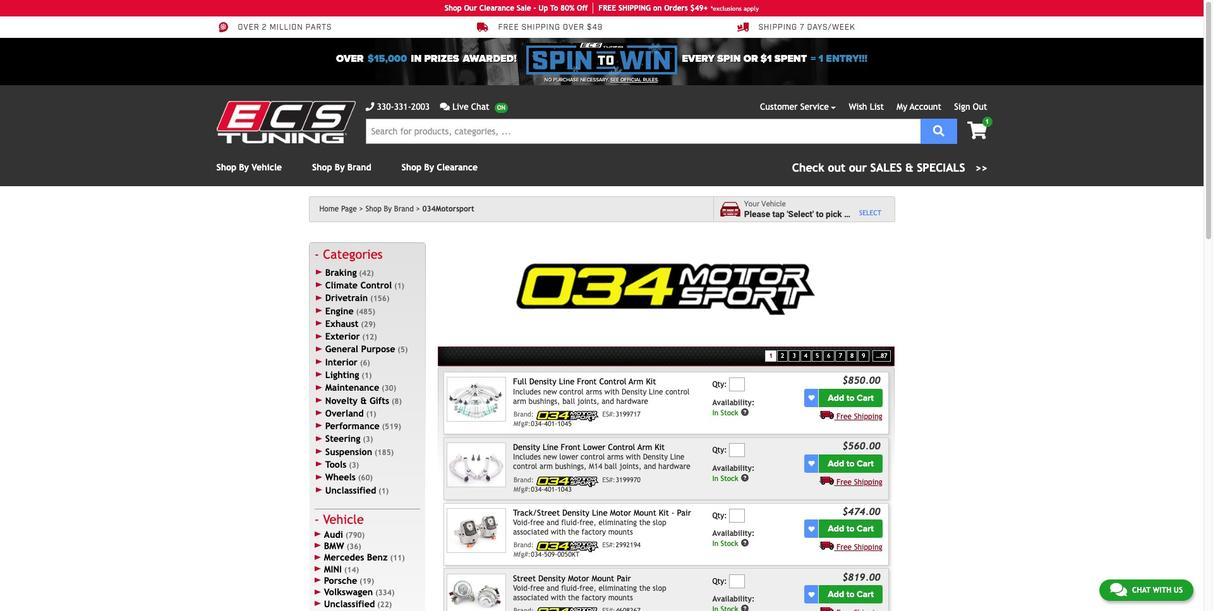 Task type: vqa. For each thing, say whether or not it's contained in the screenshot.
topmost order.
no



Task type: describe. For each thing, give the bounding box(es) containing it.
clearance for by
[[437, 162, 478, 173]]

over $15,000 in prizes
[[336, 52, 459, 65]]

sign out
[[954, 102, 987, 112]]

0 vertical spatial 1
[[819, 52, 824, 65]]

kit inside track/street density line motor mount kit - pair void-free and fluid-free, eliminating the slop associated with the factory mounts
[[659, 509, 669, 518]]

includes for $560.00
[[513, 453, 541, 462]]

1043
[[557, 486, 572, 493]]

1 horizontal spatial chat
[[1132, 586, 1151, 595]]

pair inside street density motor mount pair void-free and fluid-free, eliminating the slop associated with the factory mounts
[[617, 574, 631, 584]]

the up es#: 2992194 mfg#: 034-509-0050kt
[[568, 528, 579, 537]]

es#: for $560.00
[[602, 476, 615, 484]]

4
[[804, 352, 808, 359]]

8 link
[[847, 351, 858, 362]]

es#: for $474.00
[[602, 542, 615, 549]]

availability: for $474.00
[[712, 530, 755, 539]]

$850.00
[[842, 375, 881, 386]]

034motorsport
[[422, 205, 474, 214]]

1 horizontal spatial 7
[[839, 352, 842, 359]]

ecs tuning image
[[216, 101, 355, 143]]

void- inside track/street density line motor mount kit - pair void-free and fluid-free, eliminating the slop associated with the factory mounts
[[513, 519, 530, 528]]

sign
[[954, 102, 970, 112]]

free shipping image for $819.00
[[820, 607, 834, 612]]

(519)
[[382, 423, 401, 432]]

(22)
[[377, 601, 392, 610]]

tools
[[325, 459, 347, 470]]

orders
[[664, 4, 688, 13]]

4 034motorsport - corporate logo image from the top
[[536, 607, 599, 612]]

includes for $850.00
[[513, 388, 541, 397]]

in for $474.00
[[712, 540, 719, 549]]

$1
[[761, 52, 772, 65]]

to for $850.00
[[847, 393, 855, 404]]

$49+
[[690, 4, 708, 13]]

density inside street density motor mount pair void-free and fluid-free, eliminating the slop associated with the factory mounts
[[538, 574, 566, 584]]

add for $474.00
[[828, 524, 844, 535]]

arm for $560.00
[[638, 443, 652, 453]]

up
[[539, 4, 548, 13]]

your vehicle please tap 'select' to pick a vehicle
[[744, 200, 878, 219]]

free shipping over $49
[[498, 23, 603, 32]]

street
[[513, 574, 536, 584]]

free for $560.00
[[837, 478, 852, 487]]

cart for $850.00
[[857, 393, 874, 404]]

my
[[897, 102, 908, 112]]

add to cart for $819.00
[[828, 590, 874, 601]]

(19)
[[360, 578, 374, 586]]

comments image
[[1110, 583, 1127, 598]]

please
[[744, 209, 770, 219]]

wish list link
[[849, 102, 884, 112]]

vehicle inside vehicle audi (790) bmw (36) mercedes benz (11) mini (14) porsche (19) volkswagen (334) unclassified (22)
[[323, 512, 364, 527]]

comments image
[[440, 102, 450, 111]]

sales & specials
[[871, 161, 965, 174]]

shop by vehicle
[[216, 162, 282, 173]]

in
[[411, 52, 422, 65]]

add to cart button for $819.00
[[819, 586, 883, 604]]

with inside track/street density line motor mount kit - pair void-free and fluid-free, eliminating the slop associated with the factory mounts
[[551, 528, 566, 537]]

joints, inside 'density line front lower control arm kit includes new lower control arms with density line control arm bushings, m14 ball joints, and hardware'
[[620, 463, 642, 472]]

question sign image
[[741, 408, 750, 417]]

qty: for $560.00
[[712, 446, 727, 455]]

shipping 7 days/week link
[[737, 21, 855, 33]]

customer service
[[760, 102, 829, 112]]

live
[[452, 102, 469, 112]]

free for $474.00
[[837, 544, 852, 553]]

shipping
[[522, 23, 561, 32]]

add for $850.00
[[828, 393, 844, 404]]

*exclusions apply link
[[711, 3, 759, 13]]

(485)
[[356, 308, 375, 316]]

shop by brand link for shop by vehicle
[[312, 162, 371, 173]]

full density line front control arm kit link
[[513, 377, 656, 387]]

track/street
[[513, 509, 560, 518]]

qty: for $850.00
[[712, 381, 727, 390]]

and inside 'density line front lower control arm kit includes new lower control arms with density line control arm bushings, m14 ball joints, and hardware'
[[644, 463, 656, 472]]

*exclusions
[[711, 5, 742, 12]]

509-
[[544, 551, 558, 559]]

add to wish list image for $474.00
[[809, 526, 815, 533]]

arm inside 'density line front lower control arm kit includes new lower control arms with density line control arm bushings, m14 ball joints, and hardware'
[[540, 463, 553, 472]]

novelty
[[325, 395, 358, 406]]

availability: in stock for $474.00
[[712, 530, 755, 549]]

(8)
[[392, 397, 402, 406]]

list
[[870, 102, 884, 112]]

free
[[599, 4, 616, 13]]

to inside your vehicle please tap 'select' to pick a vehicle
[[816, 209, 824, 219]]

chat with us
[[1132, 586, 1183, 595]]

home page
[[319, 205, 357, 214]]

in for $850.00
[[712, 409, 719, 417]]

…87
[[876, 352, 888, 359]]

034motorsport - corporate logo image for $474.00
[[536, 542, 599, 553]]

select link
[[859, 209, 882, 218]]

1 horizontal spatial 1 link
[[957, 117, 992, 141]]

my account link
[[897, 102, 942, 112]]

your
[[744, 200, 760, 209]]

0 vertical spatial (3)
[[363, 436, 373, 445]]

account
[[910, 102, 942, 112]]

over
[[563, 23, 585, 32]]

density inside track/street density line motor mount kit - pair void-free and fluid-free, eliminating the slop associated with the factory mounts
[[562, 509, 590, 518]]

home
[[319, 205, 339, 214]]

1 vertical spatial 1 link
[[765, 351, 777, 362]]

eliminating inside track/street density line motor mount kit - pair void-free and fluid-free, eliminating the slop associated with the factory mounts
[[599, 519, 637, 528]]

es#2992194 - 034-509-0050kt - track/street density line motor mount kit - pair - void-free and fluid-free, eliminating the slop associated with the factory mounts - 034motorsport - audi image
[[447, 509, 506, 553]]

over for over 2 million parts
[[238, 23, 260, 32]]

wish list
[[849, 102, 884, 112]]

$49
[[587, 23, 603, 32]]

401- for $560.00
[[544, 486, 558, 493]]

gifts
[[370, 395, 389, 406]]

purchase
[[553, 77, 579, 83]]

every
[[682, 52, 715, 65]]

brand: for $850.00
[[514, 411, 534, 418]]

porsche
[[324, 576, 357, 586]]

front inside 'density line front lower control arm kit includes new lower control arms with density line control arm bushings, m14 ball joints, and hardware'
[[561, 443, 581, 453]]

3 link
[[789, 351, 800, 362]]

vehicle inside your vehicle please tap 'select' to pick a vehicle
[[762, 200, 786, 209]]

es#: 3199717 mfg#: 034-401-1045
[[514, 411, 641, 428]]

new for $850.00
[[543, 388, 557, 397]]

shop for shop by brand link associated with home page
[[366, 205, 382, 214]]

by for shop by brand link associated with home page
[[384, 205, 392, 214]]

(14)
[[344, 566, 359, 575]]

add to wish list image for $560.00
[[809, 461, 815, 467]]

no
[[545, 77, 552, 83]]

vehicle audi (790) bmw (36) mercedes benz (11) mini (14) porsche (19) volkswagen (334) unclassified (22)
[[323, 512, 405, 610]]

to for $560.00
[[847, 459, 855, 469]]

brand: for $474.00
[[514, 542, 534, 549]]

cart for $474.00
[[857, 524, 874, 535]]

0 horizontal spatial chat
[[471, 102, 490, 112]]

stock for $850.00
[[721, 409, 739, 417]]

prizes
[[424, 52, 459, 65]]

no purchase necessary. see official rules .
[[545, 77, 659, 83]]

the down 2992194
[[639, 585, 651, 593]]

0 horizontal spatial 2
[[262, 23, 267, 32]]

add to cart for $474.00
[[828, 524, 874, 535]]

associated inside street density motor mount pair void-free and fluid-free, eliminating the slop associated with the factory mounts
[[513, 594, 549, 603]]

wheels
[[325, 472, 356, 483]]

arms inside 'density line front lower control arm kit includes new lower control arms with density line control arm bushings, m14 ball joints, and hardware'
[[607, 453, 624, 462]]

$819.00
[[842, 572, 881, 583]]

add for $819.00
[[828, 590, 844, 601]]

a
[[844, 209, 849, 219]]

add to cart for $850.00
[[828, 393, 874, 404]]

kit for $560.00
[[655, 443, 665, 453]]

034motorsport - corporate logo image for $850.00
[[536, 411, 599, 422]]

general
[[325, 344, 358, 355]]

maintenance
[[325, 383, 379, 393]]

question sign image for $474.00
[[741, 539, 750, 548]]

3199717
[[616, 411, 641, 418]]

control for density
[[608, 443, 635, 453]]

categories braking (42) climate control (1) drivetrain (156) engine (485) exhaust (29) exterior (12) general purpose (5) interior (6) lighting (1) maintenance (30) novelty & gifts (8) overland (1) performance (519) steering (3) suspension (185) tools (3) wheels (60) unclassified (1)
[[323, 247, 408, 496]]

fluid- inside street density motor mount pair void-free and fluid-free, eliminating the slop associated with the factory mounts
[[561, 585, 580, 593]]

es#3199970 - 034-401-1043 - density line front lower control arm kit - includes new lower control arms with density line control arm bushings, m14 ball joints, and hardware - 034motorsport - audi image
[[447, 443, 506, 488]]

availability: for $560.00
[[712, 464, 755, 473]]

engine
[[325, 306, 354, 316]]

034motorsport - corporate logo image for $560.00
[[536, 476, 599, 488]]

(36)
[[347, 543, 361, 552]]

question sign image for $819.00
[[741, 605, 750, 612]]

free inside street density motor mount pair void-free and fluid-free, eliminating the slop associated with the factory mounts
[[530, 585, 544, 593]]

factory inside track/street density line motor mount kit - pair void-free and fluid-free, eliminating the slop associated with the factory mounts
[[582, 528, 606, 537]]

ecs tuning 'spin to win' contest logo image
[[527, 43, 677, 75]]

shipping up every spin or $1 spent = 1 entry!!!
[[759, 23, 798, 32]]

mfg#: for $850.00
[[514, 420, 531, 428]]

the up 2992194
[[639, 519, 651, 528]]

0 vertical spatial -
[[534, 4, 536, 13]]

es#: for $850.00
[[602, 411, 615, 418]]

and inside street density motor mount pair void-free and fluid-free, eliminating the slop associated with the factory mounts
[[547, 585, 559, 593]]

5
[[816, 352, 819, 359]]

mounts inside track/street density line motor mount kit - pair void-free and fluid-free, eliminating the slop associated with the factory mounts
[[608, 528, 633, 537]]

2 vertical spatial 1
[[769, 352, 773, 359]]

with inside full density line front control arm kit includes new control arms with density line control arm bushings, ball joints, and hardware
[[605, 388, 620, 397]]

cart for $560.00
[[857, 459, 874, 469]]

034- for $850.00
[[531, 420, 544, 428]]

3199970
[[616, 476, 641, 484]]

and inside track/street density line motor mount kit - pair void-free and fluid-free, eliminating the slop associated with the factory mounts
[[547, 519, 559, 528]]

shop for shop by brand link related to shop by vehicle
[[312, 162, 332, 173]]

control for full
[[599, 377, 627, 387]]

1 vertical spatial 1
[[986, 118, 989, 125]]

(29)
[[361, 320, 376, 329]]

bushings, inside full density line front control arm kit includes new control arms with density line control arm bushings, ball joints, and hardware
[[529, 397, 560, 406]]

es#4608267 - 034-509-0073 - street density motor mount pair - void-free and fluid-free, eliminating the slop associated with the factory mounts - 034motorsport - audi image
[[447, 574, 506, 612]]

mfg#: for $560.00
[[514, 486, 531, 493]]

customer
[[760, 102, 798, 112]]

(156)
[[370, 295, 390, 304]]

add to cart button for $474.00
[[819, 520, 883, 539]]

or
[[744, 52, 758, 65]]

motor inside street density motor mount pair void-free and fluid-free, eliminating the slop associated with the factory mounts
[[568, 574, 589, 584]]

sign out link
[[954, 102, 987, 112]]

3
[[793, 352, 796, 359]]

shop by brand link for home page
[[366, 205, 420, 214]]

ping
[[634, 4, 651, 13]]

034- for $474.00
[[531, 551, 544, 559]]

apply
[[744, 5, 759, 12]]

necessary.
[[580, 77, 609, 83]]

2992194
[[616, 542, 641, 549]]

401- for $850.00
[[544, 420, 558, 428]]



Task type: locate. For each thing, give the bounding box(es) containing it.
add to cart button down $474.00
[[819, 520, 883, 539]]

includes inside full density line front control arm kit includes new control arms with density line control arm bushings, ball joints, and hardware
[[513, 388, 541, 397]]

1 mfg#: from the top
[[514, 420, 531, 428]]

over left $15,000
[[336, 52, 364, 65]]

control inside full density line front control arm kit includes new control arms with density line control arm bushings, ball joints, and hardware
[[599, 377, 627, 387]]

1 vertical spatial -
[[672, 509, 675, 518]]

lower
[[583, 443, 606, 453]]

lower
[[559, 453, 579, 462]]

0 vertical spatial chat
[[471, 102, 490, 112]]

brand: down the full
[[514, 411, 534, 418]]

exterior
[[325, 331, 360, 342]]

1 vertical spatial (3)
[[349, 461, 359, 470]]

2 vertical spatial question sign image
[[741, 605, 750, 612]]

exhaust
[[325, 318, 359, 329]]

1 vertical spatial hardware
[[659, 463, 691, 472]]

clearance
[[479, 4, 514, 13], [437, 162, 478, 173]]

arm inside full density line front control arm kit includes new control arms with density line control arm bushings, ball joints, and hardware
[[513, 397, 526, 406]]

arms down the 'full density line front control arm kit' link
[[586, 388, 602, 397]]

free
[[530, 519, 544, 528], [530, 585, 544, 593]]

1 right =
[[819, 52, 824, 65]]

2 add to cart button from the top
[[819, 455, 883, 473]]

3 free shipping from the top
[[837, 544, 883, 553]]

0 vertical spatial eliminating
[[599, 519, 637, 528]]

mfg#: for $474.00
[[514, 551, 531, 559]]

(790)
[[346, 531, 365, 540]]

1 vertical spatial free shipping image
[[820, 542, 834, 551]]

1 vertical spatial chat
[[1132, 586, 1151, 595]]

wish
[[849, 102, 867, 112]]

1 vertical spatial 034-
[[531, 486, 544, 493]]

(185)
[[375, 449, 394, 457]]

2 vertical spatial in
[[712, 540, 719, 549]]

(3) down performance
[[363, 436, 373, 445]]

1 add to wish list image from the top
[[809, 526, 815, 533]]

2 add to wish list image from the top
[[809, 461, 815, 467]]

new inside full density line front control arm kit includes new control arms with density line control arm bushings, ball joints, and hardware
[[543, 388, 557, 397]]

0 horizontal spatial mount
[[592, 574, 614, 584]]

1 void- from the top
[[513, 519, 530, 528]]

1 add to cart button from the top
[[819, 389, 883, 408]]

bushings, down lower
[[555, 463, 587, 472]]

0 vertical spatial stock
[[721, 409, 739, 417]]

4 add from the top
[[828, 590, 844, 601]]

1 question sign image from the top
[[741, 474, 750, 483]]

control right lower
[[608, 443, 635, 453]]

3 availability: in stock from the top
[[712, 530, 755, 549]]

1 horizontal spatial clearance
[[479, 4, 514, 13]]

question sign image for $560.00
[[741, 474, 750, 483]]

to
[[816, 209, 824, 219], [847, 393, 855, 404], [847, 459, 855, 469], [847, 524, 855, 535], [847, 590, 855, 601]]

spent
[[775, 52, 807, 65]]

1 vertical spatial void-
[[513, 585, 530, 593]]

bushings, inside 'density line front lower control arm kit includes new lower control arms with density line control arm bushings, m14 ball joints, and hardware'
[[555, 463, 587, 472]]

1 vertical spatial add to wish list image
[[809, 461, 815, 467]]

1 cart from the top
[[857, 393, 874, 404]]

arms inside full density line front control arm kit includes new control arms with density line control arm bushings, ball joints, and hardware
[[586, 388, 602, 397]]

specials
[[917, 161, 965, 174]]

cart down '$560.00'
[[857, 459, 874, 469]]

void- down street
[[513, 585, 530, 593]]

401- inside es#: 3199970 mfg#: 034-401-1043
[[544, 486, 558, 493]]

0 vertical spatial in
[[712, 409, 719, 417]]

sales
[[871, 161, 902, 174]]

mfg#: inside es#: 3199970 mfg#: 034-401-1043
[[514, 486, 531, 493]]

2 factory from the top
[[582, 594, 606, 603]]

3 qty: from the top
[[712, 512, 727, 521]]

with up 509-
[[551, 528, 566, 537]]

availability: in stock for $560.00
[[712, 464, 755, 483]]

see official rules link
[[611, 76, 658, 84]]

(42)
[[359, 269, 374, 278]]

volkswagen
[[324, 587, 373, 598]]

entry!!!
[[826, 52, 868, 65]]

1 vertical spatial unclassified
[[324, 599, 375, 610]]

7 link
[[835, 351, 846, 362]]

1 slop from the top
[[653, 519, 666, 528]]

4 qty: from the top
[[712, 578, 727, 586]]

4 cart from the top
[[857, 590, 874, 601]]

brand left 034motorsport
[[394, 205, 414, 214]]

2 stock from the top
[[721, 474, 739, 483]]

free down shop our clearance sale - up to 80% off
[[498, 23, 519, 32]]

shop for shop by clearance link
[[402, 162, 422, 173]]

brand: up track/street
[[514, 476, 534, 484]]

1 vertical spatial stock
[[721, 474, 739, 483]]

by
[[239, 162, 249, 173], [335, 162, 345, 173], [424, 162, 434, 173], [384, 205, 392, 214]]

2 fluid- from the top
[[561, 585, 580, 593]]

1 horizontal spatial motor
[[610, 509, 631, 518]]

free, inside street density motor mount pair void-free and fluid-free, eliminating the slop associated with the factory mounts
[[580, 585, 596, 593]]

0 vertical spatial es#:
[[602, 411, 615, 418]]

front inside full density line front control arm kit includes new control arms with density line control arm bushings, ball joints, and hardware
[[577, 377, 597, 387]]

0 horizontal spatial brand
[[347, 162, 371, 173]]

shop by brand link right page on the top left
[[366, 205, 420, 214]]

fluid- down street density motor mount pair link
[[561, 585, 580, 593]]

2 vertical spatial es#:
[[602, 542, 615, 549]]

availability: for $850.00
[[712, 399, 755, 408]]

1 free shipping image from the top
[[820, 476, 834, 485]]

es#3199717 - 034-401-1045 - full density line front control arm kit - includes new control arms with density line control arm bushings, ball joints, and hardware - 034motorsport - audi image
[[447, 377, 506, 422]]

mounts down street density motor mount pair link
[[608, 594, 633, 603]]

shop by clearance link
[[402, 162, 478, 173]]

034- for $560.00
[[531, 486, 544, 493]]

330-331-2003
[[377, 102, 430, 112]]

in
[[712, 409, 719, 417], [712, 474, 719, 483], [712, 540, 719, 549]]

0 vertical spatial brand:
[[514, 411, 534, 418]]

track/street density line motor mount kit - pair link
[[513, 509, 691, 518]]

eliminating inside street density motor mount pair void-free and fluid-free, eliminating the slop associated with the factory mounts
[[599, 585, 637, 593]]

1 horizontal spatial arm
[[540, 463, 553, 472]]

es#: 3199970 mfg#: 034-401-1043
[[514, 476, 641, 493]]

free up $474.00
[[837, 478, 852, 487]]

mounts inside street density motor mount pair void-free and fluid-free, eliminating the slop associated with the factory mounts
[[608, 594, 633, 603]]

& inside sales & specials link
[[906, 161, 914, 174]]

factory inside street density motor mount pair void-free and fluid-free, eliminating the slop associated with the factory mounts
[[582, 594, 606, 603]]

hardware inside full density line front control arm kit includes new control arms with density line control arm bushings, ball joints, and hardware
[[616, 397, 648, 406]]

free
[[498, 23, 519, 32], [837, 413, 852, 421], [837, 478, 852, 487], [837, 544, 852, 553]]

1 horizontal spatial mount
[[634, 509, 657, 518]]

0 vertical spatial 1 link
[[957, 117, 992, 141]]

& inside categories braking (42) climate control (1) drivetrain (156) engine (485) exhaust (29) exterior (12) general purpose (5) interior (6) lighting (1) maintenance (30) novelty & gifts (8) overland (1) performance (519) steering (3) suspension (185) tools (3) wheels (60) unclassified (1)
[[360, 395, 367, 406]]

unclassified down volkswagen
[[324, 599, 375, 610]]

add to cart button down $819.00
[[819, 586, 883, 604]]

2 mounts from the top
[[608, 594, 633, 603]]

every spin or $1 spent = 1 entry!!!
[[682, 52, 868, 65]]

2 cart from the top
[[857, 459, 874, 469]]

2003
[[411, 102, 430, 112]]

control
[[559, 388, 584, 397], [666, 388, 690, 397], [581, 453, 605, 462], [513, 463, 537, 472]]

0 vertical spatial pair
[[677, 509, 691, 518]]

3 in from the top
[[712, 540, 719, 549]]

1 vertical spatial 401-
[[544, 486, 558, 493]]

factory
[[582, 528, 606, 537], [582, 594, 606, 603]]

purpose
[[361, 344, 395, 355]]

add to cart button for $560.00
[[819, 455, 883, 473]]

2 horizontal spatial vehicle
[[762, 200, 786, 209]]

1 vertical spatial factory
[[582, 594, 606, 603]]

2 eliminating from the top
[[599, 585, 637, 593]]

2 free from the top
[[530, 585, 544, 593]]

slop inside street density motor mount pair void-free and fluid-free, eliminating the slop associated with the factory mounts
[[653, 585, 666, 593]]

(5)
[[398, 346, 408, 355]]

free shipping for $850.00
[[837, 413, 883, 421]]

search image
[[933, 125, 945, 136]]

2 associated from the top
[[513, 594, 549, 603]]

0 vertical spatial free shipping
[[837, 413, 883, 421]]

add to wish list image
[[809, 526, 815, 533], [809, 592, 815, 598]]

and down street density motor mount pair link
[[547, 585, 559, 593]]

1 vertical spatial free
[[530, 585, 544, 593]]

density line front lower control arm kit includes new lower control arms with density line control arm bushings, m14 ball joints, and hardware
[[513, 443, 691, 472]]

off
[[577, 4, 588, 13]]

034- up track/street
[[531, 486, 544, 493]]

rules
[[643, 77, 658, 83]]

1 vertical spatial es#:
[[602, 476, 615, 484]]

2 availability: from the top
[[712, 464, 755, 473]]

question sign image
[[741, 474, 750, 483], [741, 539, 750, 548], [741, 605, 750, 612]]

1 vertical spatial shop by brand link
[[366, 205, 420, 214]]

free shipping for $474.00
[[837, 544, 883, 553]]

$560.00
[[842, 441, 881, 452]]

vehicle up tap at the top right of page
[[762, 200, 786, 209]]

mfg#: up street
[[514, 551, 531, 559]]

0 vertical spatial free
[[530, 519, 544, 528]]

arm up 3199970 on the bottom right
[[638, 443, 652, 453]]

shop by brand right page on the top left
[[366, 205, 414, 214]]

0 vertical spatial add to wish list image
[[809, 395, 815, 402]]

0 vertical spatial 7
[[800, 23, 805, 32]]

by for shop by brand link related to shop by vehicle
[[335, 162, 345, 173]]

1 free, from the top
[[580, 519, 596, 528]]

0 horizontal spatial 1
[[769, 352, 773, 359]]

includes left lower
[[513, 453, 541, 462]]

1 in from the top
[[712, 409, 719, 417]]

(60)
[[358, 474, 373, 483]]

034- inside es#: 3199717 mfg#: 034-401-1045
[[531, 420, 544, 428]]

cart down $819.00
[[857, 590, 874, 601]]

2 slop from the top
[[653, 585, 666, 593]]

3 add from the top
[[828, 524, 844, 535]]

2 question sign image from the top
[[741, 539, 750, 548]]

0 vertical spatial arms
[[586, 388, 602, 397]]

1 brand: from the top
[[514, 411, 534, 418]]

3 034- from the top
[[531, 551, 544, 559]]

(30)
[[382, 384, 396, 393]]

shop for shop by vehicle link
[[216, 162, 236, 173]]

3 cart from the top
[[857, 524, 874, 535]]

arm down the full
[[513, 397, 526, 406]]

kit for $850.00
[[646, 377, 656, 387]]

2 vertical spatial control
[[608, 443, 635, 453]]

- inside track/street density line motor mount kit - pair void-free and fluid-free, eliminating the slop associated with the factory mounts
[[672, 509, 675, 518]]

2 vertical spatial stock
[[721, 540, 739, 549]]

3 mfg#: from the top
[[514, 551, 531, 559]]

availability: in stock
[[712, 399, 755, 417], [712, 464, 755, 483], [712, 530, 755, 549]]

arm for $850.00
[[629, 377, 644, 387]]

clearance for our
[[479, 4, 514, 13]]

free shipping image for $474.00
[[820, 542, 834, 551]]

Search text field
[[366, 119, 921, 144]]

shipping for $560.00
[[854, 478, 883, 487]]

1 down out
[[986, 118, 989, 125]]

0 vertical spatial 2
[[262, 23, 267, 32]]

ship
[[619, 4, 634, 13]]

with
[[605, 388, 620, 397], [626, 453, 641, 462], [551, 528, 566, 537], [1153, 586, 1172, 595], [551, 594, 566, 603]]

1 vertical spatial fluid-
[[561, 585, 580, 593]]

0 vertical spatial 034-
[[531, 420, 544, 428]]

034motorsport - corporate logo image down street density motor mount pair void-free and fluid-free, eliminating the slop associated with the factory mounts
[[536, 607, 599, 612]]

shipping up $819.00
[[854, 544, 883, 553]]

2 brand: from the top
[[514, 476, 534, 484]]

0 horizontal spatial motor
[[568, 574, 589, 584]]

arm
[[513, 397, 526, 406], [540, 463, 553, 472]]

3 add to cart button from the top
[[819, 520, 883, 539]]

es#: inside es#: 3199970 mfg#: 034-401-1043
[[602, 476, 615, 484]]

2 free, from the top
[[580, 585, 596, 593]]

kit inside full density line front control arm kit includes new control arms with density line control arm bushings, ball joints, and hardware
[[646, 377, 656, 387]]

1 vertical spatial slop
[[653, 585, 666, 593]]

in for $560.00
[[712, 474, 719, 483]]

free shipping image for $560.00
[[820, 476, 834, 485]]

None text field
[[729, 378, 745, 392]]

free shipping up $819.00
[[837, 544, 883, 553]]

arm inside 'density line front lower control arm kit includes new lower control arms with density line control arm bushings, m14 ball joints, and hardware'
[[638, 443, 652, 453]]

0 vertical spatial hardware
[[616, 397, 648, 406]]

1 horizontal spatial 2
[[781, 352, 784, 359]]

new for $560.00
[[543, 453, 557, 462]]

mount inside street density motor mount pair void-free and fluid-free, eliminating the slop associated with the factory mounts
[[592, 574, 614, 584]]

1 vertical spatial bushings,
[[555, 463, 587, 472]]

add to cart button down '$560.00'
[[819, 455, 883, 473]]

steering
[[325, 434, 361, 445]]

& left gifts
[[360, 395, 367, 406]]

1
[[819, 52, 824, 65], [986, 118, 989, 125], [769, 352, 773, 359]]

0 vertical spatial over
[[238, 23, 260, 32]]

vehicle
[[252, 162, 282, 173], [762, 200, 786, 209], [323, 512, 364, 527]]

add to wish list image
[[809, 395, 815, 402], [809, 461, 815, 467]]

034motorsport - corporate logo image up street density motor mount pair link
[[536, 542, 599, 553]]

control up (156)
[[361, 280, 392, 291]]

shipping for $850.00
[[854, 413, 883, 421]]

by right page on the top left
[[384, 205, 392, 214]]

free inside track/street density line motor mount kit - pair void-free and fluid-free, eliminating the slop associated with the factory mounts
[[530, 519, 544, 528]]

arm inside full density line front control arm kit includes new control arms with density line control arm bushings, ball joints, and hardware
[[629, 377, 644, 387]]

control inside categories braking (42) climate control (1) drivetrain (156) engine (485) exhaust (29) exterior (12) general purpose (5) interior (6) lighting (1) maintenance (30) novelty & gifts (8) overland (1) performance (519) steering (3) suspension (185) tools (3) wheels (60) unclassified (1)
[[361, 280, 392, 291]]

fluid- inside track/street density line motor mount kit - pair void-free and fluid-free, eliminating the slop associated with the factory mounts
[[561, 519, 580, 528]]

shopping cart image
[[968, 122, 987, 140]]

2 left million
[[262, 23, 267, 32]]

1 fluid- from the top
[[561, 519, 580, 528]]

034motorsport - corporate logo image
[[536, 411, 599, 422], [536, 476, 599, 488], [536, 542, 599, 553], [536, 607, 599, 612]]

free shipping for $560.00
[[837, 478, 883, 487]]

1 add from the top
[[828, 393, 844, 404]]

1 horizontal spatial arms
[[607, 453, 624, 462]]

free shipping over $49 link
[[477, 21, 603, 33]]

audi
[[324, 529, 343, 540]]

es#: left 3199717
[[602, 411, 615, 418]]

shop
[[445, 4, 462, 13], [216, 162, 236, 173], [312, 162, 332, 173], [402, 162, 422, 173], [366, 205, 382, 214]]

3 add to cart from the top
[[828, 524, 874, 535]]

control inside 'density line front lower control arm kit includes new lower control arms with density line control arm bushings, m14 ball joints, and hardware'
[[608, 443, 635, 453]]

add to cart button for $850.00
[[819, 389, 883, 408]]

3 availability: from the top
[[712, 530, 755, 539]]

shipping up $474.00
[[854, 478, 883, 487]]

2 free shipping image from the top
[[820, 542, 834, 551]]

(6)
[[360, 359, 370, 368]]

1 link down the sign out 'link'
[[957, 117, 992, 141]]

0 horizontal spatial -
[[534, 4, 536, 13]]

add to wish list image for $819.00
[[809, 592, 815, 598]]

1 new from the top
[[543, 388, 557, 397]]

034- left 1045
[[531, 420, 544, 428]]

free shipping up $474.00
[[837, 478, 883, 487]]

1 factory from the top
[[582, 528, 606, 537]]

sales & specials link
[[792, 159, 987, 176]]

cart
[[857, 393, 874, 404], [857, 459, 874, 469], [857, 524, 874, 535], [857, 590, 874, 601]]

1 horizontal spatial (3)
[[363, 436, 373, 445]]

free shipping image
[[820, 411, 834, 420]]

0 vertical spatial includes
[[513, 388, 541, 397]]

joints, down the 'full density line front control arm kit' link
[[577, 397, 600, 406]]

see
[[611, 77, 619, 83]]

4 link
[[800, 351, 811, 362]]

1 mounts from the top
[[608, 528, 633, 537]]

fluid-
[[561, 519, 580, 528], [561, 585, 580, 593]]

1 vertical spatial arms
[[607, 453, 624, 462]]

clearance right our
[[479, 4, 514, 13]]

clearance up 034motorsport
[[437, 162, 478, 173]]

free, inside track/street density line motor mount kit - pair void-free and fluid-free, eliminating the slop associated with the factory mounts
[[580, 519, 596, 528]]

by up home page link
[[335, 162, 345, 173]]

associated inside track/street density line motor mount kit - pair void-free and fluid-free, eliminating the slop associated with the factory mounts
[[513, 528, 549, 537]]

shop by brand for shop by vehicle
[[312, 162, 371, 173]]

cart down $474.00
[[857, 524, 874, 535]]

2 add to wish list image from the top
[[809, 592, 815, 598]]

mfg#:
[[514, 420, 531, 428], [514, 486, 531, 493], [514, 551, 531, 559]]

4 availability: from the top
[[712, 595, 755, 604]]

es#: down m14
[[602, 476, 615, 484]]

1 availability: from the top
[[712, 399, 755, 408]]

chat right comments icon
[[1132, 586, 1151, 595]]

401- inside es#: 3199717 mfg#: 034-401-1045
[[544, 420, 558, 428]]

2 in from the top
[[712, 474, 719, 483]]

add to cart for $560.00
[[828, 459, 874, 469]]

over left million
[[238, 23, 260, 32]]

0 vertical spatial mount
[[634, 509, 657, 518]]

hardware inside 'density line front lower control arm kit includes new lower control arms with density line control arm bushings, m14 ball joints, and hardware'
[[659, 463, 691, 472]]

0 vertical spatial joints,
[[577, 397, 600, 406]]

1 horizontal spatial hardware
[[659, 463, 691, 472]]

eliminating down 2992194
[[599, 585, 637, 593]]

street density motor mount pair link
[[513, 574, 631, 584]]

with left us
[[1153, 586, 1172, 595]]

1 horizontal spatial joints,
[[620, 463, 642, 472]]

motor down 0050kt
[[568, 574, 589, 584]]

2 void- from the top
[[513, 585, 530, 593]]

with inside street density motor mount pair void-free and fluid-free, eliminating the slop associated with the factory mounts
[[551, 594, 566, 603]]

1 includes from the top
[[513, 388, 541, 397]]

330-
[[377, 102, 394, 112]]

by up 034motorsport
[[424, 162, 434, 173]]

mfg#: inside es#: 3199717 mfg#: 034-401-1045
[[514, 420, 531, 428]]

mfg#: down the full
[[514, 420, 531, 428]]

pick
[[826, 209, 842, 219]]

stock for $474.00
[[721, 540, 739, 549]]

new down the 'full density line front control arm kit' link
[[543, 388, 557, 397]]

0 vertical spatial mfg#:
[[514, 420, 531, 428]]

mount inside track/street density line motor mount kit - pair void-free and fluid-free, eliminating the slop associated with the factory mounts
[[634, 509, 657, 518]]

kit inside 'density line front lower control arm kit includes new lower control arms with density line control arm bushings, m14 ball joints, and hardware'
[[655, 443, 665, 453]]

qty: for $474.00
[[712, 512, 727, 521]]

page
[[341, 205, 357, 214]]

1 vertical spatial motor
[[568, 574, 589, 584]]

1 left 2 link
[[769, 352, 773, 359]]

stock for $560.00
[[721, 474, 739, 483]]

2 034motorsport - corporate logo image from the top
[[536, 476, 599, 488]]

void- inside street density motor mount pair void-free and fluid-free, eliminating the slop associated with the factory mounts
[[513, 585, 530, 593]]

1 free from the top
[[530, 519, 544, 528]]

1 vertical spatial 7
[[839, 352, 842, 359]]

cart down $850.00
[[857, 393, 874, 404]]

0 vertical spatial kit
[[646, 377, 656, 387]]

1 horizontal spatial 1
[[819, 52, 824, 65]]

pair inside track/street density line motor mount kit - pair void-free and fluid-free, eliminating the slop associated with the factory mounts
[[677, 509, 691, 518]]

add down $819.00
[[828, 590, 844, 601]]

fluid- up es#: 2992194 mfg#: 034-509-0050kt
[[561, 519, 580, 528]]

0 vertical spatial associated
[[513, 528, 549, 537]]

front up es#: 3199717 mfg#: 034-401-1045 at bottom
[[577, 377, 597, 387]]

1 034- from the top
[[531, 420, 544, 428]]

by for shop by vehicle link
[[239, 162, 249, 173]]

$474.00
[[842, 506, 881, 517]]

full density line front control arm kit includes new control arms with density line control arm bushings, ball joints, and hardware
[[513, 377, 690, 406]]

add to cart button down $850.00
[[819, 389, 883, 408]]

1 horizontal spatial &
[[906, 161, 914, 174]]

2 vertical spatial brand:
[[514, 542, 534, 549]]

2 qty: from the top
[[712, 446, 727, 455]]

0 horizontal spatial clearance
[[437, 162, 478, 173]]

m14
[[589, 463, 602, 472]]

mfg#: inside es#: 2992194 mfg#: 034-509-0050kt
[[514, 551, 531, 559]]

free right free shipping image
[[837, 413, 852, 421]]

1 add to cart from the top
[[828, 393, 874, 404]]

ball up es#: 3199717 mfg#: 034-401-1045 at bottom
[[563, 397, 575, 406]]

vehicle up audi
[[323, 512, 364, 527]]

to left pick at the top
[[816, 209, 824, 219]]

bushings, up 1045
[[529, 397, 560, 406]]

0 vertical spatial free,
[[580, 519, 596, 528]]

1 034motorsport - corporate logo image from the top
[[536, 411, 599, 422]]

to down $850.00
[[847, 393, 855, 404]]

2 free shipping from the top
[[837, 478, 883, 487]]

0 horizontal spatial 7
[[800, 23, 805, 32]]

new inside 'density line front lower control arm kit includes new lower control arms with density line control arm bushings, m14 ball joints, and hardware'
[[543, 453, 557, 462]]

control for categories
[[361, 280, 392, 291]]

1 es#: from the top
[[602, 411, 615, 418]]

to for $474.00
[[847, 524, 855, 535]]

1 add to wish list image from the top
[[809, 395, 815, 402]]

1 qty: from the top
[[712, 381, 727, 390]]

the down street density motor mount pair link
[[568, 594, 579, 603]]

2 401- from the top
[[544, 486, 558, 493]]

4 add to cart button from the top
[[819, 586, 883, 604]]

1 stock from the top
[[721, 409, 739, 417]]

shipping for $474.00
[[854, 544, 883, 553]]

034- inside es#: 2992194 mfg#: 034-509-0050kt
[[531, 551, 544, 559]]

0 horizontal spatial &
[[360, 395, 367, 406]]

eliminating
[[599, 519, 637, 528], [599, 585, 637, 593]]

1 vertical spatial arm
[[638, 443, 652, 453]]

arms up 3199970 on the bottom right
[[607, 453, 624, 462]]

3 brand: from the top
[[514, 542, 534, 549]]

motor up 2992194
[[610, 509, 631, 518]]

by down ecs tuning image
[[239, 162, 249, 173]]

eliminating down the track/street density line motor mount kit - pair link
[[599, 519, 637, 528]]

days/week
[[807, 23, 855, 32]]

1 vertical spatial front
[[561, 443, 581, 453]]

vehicle down ecs tuning image
[[252, 162, 282, 173]]

1045
[[557, 420, 572, 428]]

and right m14
[[644, 463, 656, 472]]

0 vertical spatial &
[[906, 161, 914, 174]]

1 vertical spatial joints,
[[620, 463, 642, 472]]

categories
[[323, 247, 383, 261]]

brand: for $560.00
[[514, 476, 534, 484]]

2 es#: from the top
[[602, 476, 615, 484]]

to
[[550, 4, 558, 13]]

by for shop by clearance link
[[424, 162, 434, 173]]

mount up 2992194
[[634, 509, 657, 518]]

unclassified down wheels
[[325, 485, 376, 496]]

with up 3199970 on the bottom right
[[626, 453, 641, 462]]

ball inside 'density line front lower control arm kit includes new lower control arms with density line control arm bushings, m14 ball joints, and hardware'
[[605, 463, 617, 472]]

1 vertical spatial eliminating
[[599, 585, 637, 593]]

2 add from the top
[[828, 459, 844, 469]]

2 vertical spatial free shipping image
[[820, 607, 834, 612]]

2 includes from the top
[[513, 453, 541, 462]]

unclassified inside vehicle audi (790) bmw (36) mercedes benz (11) mini (14) porsche (19) volkswagen (334) unclassified (22)
[[324, 599, 375, 610]]

es#: inside es#: 3199717 mfg#: 034-401-1045
[[602, 411, 615, 418]]

330-331-2003 link
[[366, 100, 430, 114]]

mounts
[[608, 528, 633, 537], [608, 594, 633, 603]]

joints, up 3199970 on the bottom right
[[620, 463, 642, 472]]

034motorsport - corporate logo image down lower
[[536, 476, 599, 488]]

1 vertical spatial question sign image
[[741, 539, 750, 548]]

free for $850.00
[[837, 413, 852, 421]]

2 new from the top
[[543, 453, 557, 462]]

6
[[827, 352, 831, 359]]

2 vertical spatial free shipping
[[837, 544, 883, 553]]

1 associated from the top
[[513, 528, 549, 537]]

brand for home page
[[394, 205, 414, 214]]

.
[[658, 77, 659, 83]]

mini
[[324, 564, 342, 575]]

034- inside es#: 3199970 mfg#: 034-401-1043
[[531, 486, 544, 493]]

slop inside track/street density line motor mount kit - pair void-free and fluid-free, eliminating the slop associated with the factory mounts
[[653, 519, 666, 528]]

brand up page on the top left
[[347, 162, 371, 173]]

with inside 'density line front lower control arm kit includes new lower control arms with density line control arm bushings, m14 ball joints, and hardware'
[[626, 453, 641, 462]]

phone image
[[366, 102, 374, 111]]

0 vertical spatial availability: in stock
[[712, 399, 755, 417]]

es#: inside es#: 2992194 mfg#: 034-509-0050kt
[[602, 542, 615, 549]]

1 link left 2 link
[[765, 351, 777, 362]]

1 free shipping from the top
[[837, 413, 883, 421]]

live chat
[[452, 102, 490, 112]]

add to wish list image for $850.00
[[809, 395, 815, 402]]

motor inside track/street density line motor mount kit - pair void-free and fluid-free, eliminating the slop associated with the factory mounts
[[610, 509, 631, 518]]

1 vertical spatial mount
[[592, 574, 614, 584]]

0 vertical spatial ball
[[563, 397, 575, 406]]

tap
[[773, 209, 785, 219]]

0 vertical spatial front
[[577, 377, 597, 387]]

home page link
[[319, 205, 363, 214]]

shop by brand
[[312, 162, 371, 173], [366, 205, 414, 214]]

and down the 'full density line front control arm kit' link
[[602, 397, 614, 406]]

3 034motorsport - corporate logo image from the top
[[536, 542, 599, 553]]

401- up track/street
[[544, 486, 558, 493]]

free down track/street
[[530, 519, 544, 528]]

line inside track/street density line motor mount kit - pair void-free and fluid-free, eliminating the slop associated with the factory mounts
[[592, 509, 608, 518]]

0 horizontal spatial vehicle
[[252, 162, 282, 173]]

to down $819.00
[[847, 590, 855, 601]]

add to cart down $819.00
[[828, 590, 874, 601]]

and inside full density line front control arm kit includes new control arms with density line control arm bushings, ball joints, and hardware
[[602, 397, 614, 406]]

chat
[[471, 102, 490, 112], [1132, 586, 1151, 595]]

free, down street density motor mount pair link
[[580, 585, 596, 593]]

includes inside 'density line front lower control arm kit includes new lower control arms with density line control arm bushings, m14 ball joints, and hardware'
[[513, 453, 541, 462]]

2 vertical spatial availability: in stock
[[712, 530, 755, 549]]

3 free shipping image from the top
[[820, 607, 834, 612]]

1 vertical spatial kit
[[655, 443, 665, 453]]

service
[[800, 102, 829, 112]]

associated down track/street
[[513, 528, 549, 537]]

2 availability: in stock from the top
[[712, 464, 755, 483]]

cart for $819.00
[[857, 590, 874, 601]]

arms
[[586, 388, 602, 397], [607, 453, 624, 462]]

None text field
[[729, 444, 745, 458], [729, 509, 745, 523], [729, 575, 745, 589], [729, 444, 745, 458], [729, 509, 745, 523], [729, 575, 745, 589]]

shop our clearance sale - up to 80% off
[[445, 4, 588, 13]]

shop by brand up home page link
[[312, 162, 371, 173]]

3 es#: from the top
[[602, 542, 615, 549]]

0 vertical spatial shop by brand link
[[312, 162, 371, 173]]

0 vertical spatial brand
[[347, 162, 371, 173]]

0 vertical spatial unclassified
[[325, 485, 376, 496]]

drivetrain
[[325, 293, 368, 304]]

qty: for $819.00
[[712, 578, 727, 586]]

ball inside full density line front control arm kit includes new control arms with density line control arm bushings, ball joints, and hardware
[[563, 397, 575, 406]]

free shipping up '$560.00'
[[837, 413, 883, 421]]

add down $474.00
[[828, 524, 844, 535]]

official
[[621, 77, 642, 83]]

2 034- from the top
[[531, 486, 544, 493]]

1 vertical spatial ball
[[605, 463, 617, 472]]

4 add to cart from the top
[[828, 590, 874, 601]]

1 401- from the top
[[544, 420, 558, 428]]

over 2 million parts
[[238, 23, 332, 32]]

brand for shop by vehicle
[[347, 162, 371, 173]]

over for over $15,000 in prizes
[[336, 52, 364, 65]]

3 stock from the top
[[721, 540, 739, 549]]

and down track/street
[[547, 519, 559, 528]]

1 eliminating from the top
[[599, 519, 637, 528]]

brand
[[347, 162, 371, 173], [394, 205, 414, 214]]

1 availability: in stock from the top
[[712, 399, 755, 417]]

joints, inside full density line front control arm kit includes new control arms with density line control arm bushings, ball joints, and hardware
[[577, 397, 600, 406]]

034-
[[531, 420, 544, 428], [531, 486, 544, 493], [531, 551, 544, 559]]

1 vertical spatial over
[[336, 52, 364, 65]]

0 vertical spatial new
[[543, 388, 557, 397]]

2 mfg#: from the top
[[514, 486, 531, 493]]

3 question sign image from the top
[[741, 605, 750, 612]]

to for $819.00
[[847, 590, 855, 601]]

free shipping image
[[820, 476, 834, 485], [820, 542, 834, 551], [820, 607, 834, 612]]

associated down street
[[513, 594, 549, 603]]

availability: in stock for $850.00
[[712, 399, 755, 417]]

2 add to cart from the top
[[828, 459, 874, 469]]

add for $560.00
[[828, 459, 844, 469]]

new
[[543, 388, 557, 397], [543, 453, 557, 462]]

availability:
[[712, 399, 755, 408], [712, 464, 755, 473], [712, 530, 755, 539], [712, 595, 755, 604]]

7 left days/week
[[800, 23, 805, 32]]

bmw
[[324, 541, 344, 552]]

shop by brand for home page
[[366, 205, 414, 214]]

unclassified inside categories braking (42) climate control (1) drivetrain (156) engine (485) exhaust (29) exterior (12) general purpose (5) interior (6) lighting (1) maintenance (30) novelty & gifts (8) overland (1) performance (519) steering (3) suspension (185) tools (3) wheels (60) unclassified (1)
[[325, 485, 376, 496]]

es#: left 2992194
[[602, 542, 615, 549]]

1 vertical spatial free,
[[580, 585, 596, 593]]

over
[[238, 23, 260, 32], [336, 52, 364, 65]]

1 vertical spatial pair
[[617, 574, 631, 584]]



